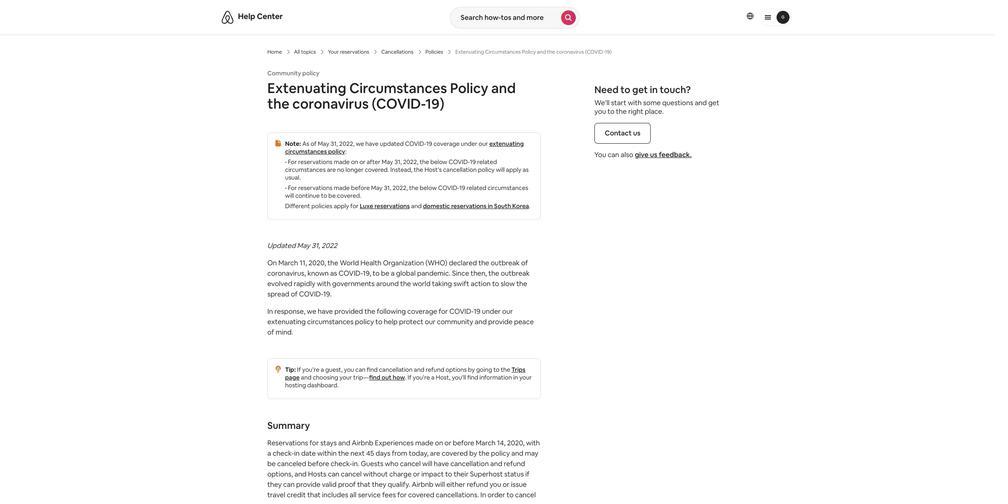 Task type: describe. For each thing, give the bounding box(es) containing it.
circumstances up south
[[488, 184, 529, 192]]

how
[[393, 374, 405, 382]]

. inside . if you're a host, you'll find information in your hosting dashboard.
[[405, 374, 407, 382]]

for up the attest
[[398, 491, 407, 500]]

reservations right the domestic
[[452, 202, 487, 210]]

updated may
[[268, 241, 310, 250]]

to left their
[[446, 470, 453, 479]]

• for reservations made on or after may 31, 2022, the below covid-19 related circumstances are no longer covered. instead, the host's cancellation policy will apply as usual. • for reservations made before may 31, 2022, the below covid-19 related circumstances will continue to be covered. different policies apply for luxe reservations and domestic reservations in south korea .
[[285, 158, 531, 210]]

1 vertical spatial that
[[308, 491, 321, 500]]

trip—
[[354, 374, 369, 382]]

charge
[[390, 470, 412, 479]]

airbnb homepage image
[[221, 10, 235, 24]]

as
[[303, 140, 310, 148]]

your inside . if you're a host, you'll find information in your hosting dashboard.
[[520, 374, 532, 382]]

covid- down world
[[339, 269, 363, 278]]

experiences
[[375, 439, 414, 448]]

0 vertical spatial made
[[334, 158, 350, 166]]

you down includes
[[322, 501, 333, 502]]

0 vertical spatial outbreak
[[491, 259, 520, 268]]

1 vertical spatial 2022,
[[403, 158, 419, 166]]

in inside need to get in touch? we'll start with some questions and get you to the right place.
[[650, 84, 658, 96]]

to up start
[[621, 84, 631, 96]]

1 vertical spatial get
[[709, 98, 720, 107]]

1 horizontal spatial apply
[[506, 166, 522, 174]]

19 inside in response, we have provided the following coverage for covid-19 under our extenuating circumstances policy to help protect our community and provide peace of mind.
[[474, 307, 481, 316]]

out
[[382, 374, 392, 382]]

covid- right host's
[[449, 158, 470, 166]]

help center
[[238, 11, 283, 21]]

policy inside extenuating circumstances policy
[[328, 148, 346, 155]]

1 for from the top
[[288, 158, 297, 166]]

for inside in response, we have provided the following coverage for covid-19 under our extenuating circumstances policy to help protect our community and provide peace of mind.
[[439, 307, 448, 316]]

guest,
[[326, 366, 343, 374]]

or inside • for reservations made on or after may 31, 2022, the below covid-19 related circumstances are no longer covered. instead, the host's cancellation policy will apply as usual. • for reservations made before may 31, 2022, the below covid-19 related circumstances will continue to be covered. different policies apply for luxe reservations and domestic reservations in south korea .
[[360, 158, 366, 166]]

19)
[[426, 95, 445, 113]]

impact
[[422, 470, 444, 479]]

to right the attest
[[414, 501, 421, 502]]

in response, we have provided the following coverage for covid-19 under our extenuating circumstances policy to help protect our community and provide peace of mind.
[[268, 307, 534, 337]]

under inside reservations for stays and airbnb experiences made on or before march 14, 2020, with a check-in date within the next 45 days from today, are covered by the policy and may be canceled before check-in. guests who cancel will have cancellation and refund options, and hosts can cancel without charge or impact to their superhost status if they can provide valid proof that they qualify. airbnb will either refund you or issue travel credit that includes all service fees for covered cancellations. in order to cancel under the policy, you will be required to attest to the facts of and/or p
[[268, 501, 286, 502]]

credit
[[287, 491, 306, 500]]

if for .
[[408, 374, 412, 382]]

as inside • for reservations made on or after may 31, 2022, the below covid-19 related circumstances are no longer covered. instead, the host's cancellation policy will apply as usual. • for reservations made before may 31, 2022, the below covid-19 related circumstances will continue to be covered. different policies apply for luxe reservations and domestic reservations in south korea .
[[523, 166, 529, 174]]

required
[[356, 501, 383, 502]]

in inside . if you're a host, you'll find information in your hosting dashboard.
[[514, 374, 518, 382]]

will up south
[[496, 166, 505, 174]]

and down the canceled
[[295, 470, 307, 479]]

provide inside reservations for stays and airbnb experiences made on or before march 14, 2020, with a check-in date within the next 45 days from today, are covered by the policy and may be canceled before check-in. guests who cancel will have cancellation and refund options, and hosts can cancel without charge or impact to their superhost status if they can provide valid proof that they qualify. airbnb will either refund you or issue travel credit that includes all service fees for covered cancellations. in order to cancel under the policy, you will be required to attest to the facts of and/or p
[[296, 480, 321, 489]]

if for tip:
[[297, 366, 301, 374]]

the left facts
[[422, 501, 433, 502]]

you're for host,
[[413, 374, 430, 382]]

extenuating inside extenuating circumstances policy
[[490, 140, 524, 148]]

1 vertical spatial cancellation
[[379, 366, 413, 374]]

be down all
[[347, 501, 355, 502]]

the down instead,
[[409, 184, 419, 192]]

covid- right the updated
[[405, 140, 427, 148]]

and left may
[[512, 449, 524, 458]]

the inside extenuating circumstances policy and the coronavirus (covid-19)
[[268, 95, 290, 113]]

you'll
[[452, 374, 466, 382]]

the right slow
[[517, 279, 528, 288]]

and right the "how"
[[414, 366, 425, 374]]

1 vertical spatial us
[[651, 150, 658, 159]]

and up superhost
[[491, 459, 503, 469]]

can right guest,
[[356, 366, 366, 374]]

a inside reservations for stays and airbnb experiences made on or before march 14, 2020, with a check-in date within the next 45 days from today, are covered by the policy and may be canceled before check-in. guests who cancel will have cancellation and refund options, and hosts can cancel without charge or impact to their superhost status if they can provide valid proof that they qualify. airbnb will either refund you or issue travel credit that includes all service fees for covered cancellations. in order to cancel under the policy, you will be required to attest to the facts of and/or p
[[268, 449, 271, 458]]

the up superhost
[[479, 449, 490, 458]]

for inside • for reservations made on or after may 31, 2022, the below covid-19 related circumstances are no longer covered. instead, the host's cancellation policy will apply as usual. • for reservations made before may 31, 2022, the below covid-19 related circumstances will continue to be covered. different policies apply for luxe reservations and domestic reservations in south korea .
[[351, 202, 359, 210]]

help
[[238, 11, 255, 21]]

19 up host's
[[427, 140, 433, 148]]

be inside • for reservations made on or after may 31, 2022, the below covid-19 related circumstances are no longer covered. instead, the host's cancellation policy will apply as usual. • for reservations made before may 31, 2022, the below covid-19 related circumstances will continue to be covered. different policies apply for luxe reservations and domestic reservations in south korea .
[[329, 192, 336, 200]]

1 vertical spatial our
[[503, 307, 513, 316]]

and right 'page'
[[301, 374, 312, 382]]

travel
[[268, 491, 286, 500]]

2 • from the top
[[285, 184, 287, 192]]

find inside . if you're a host, you'll find information in your hosting dashboard.
[[468, 374, 479, 382]]

Search how-tos and more search field
[[451, 7, 562, 28]]

31, left 2022
[[312, 241, 320, 250]]

give
[[635, 150, 649, 159]]

the down "global"
[[401, 279, 411, 288]]

date
[[301, 449, 316, 458]]

domestic
[[423, 202, 450, 210]]

you're for guest,
[[302, 366, 320, 374]]

reservations right your
[[340, 48, 370, 55]]

cancellations.
[[436, 491, 479, 500]]

(covid-
[[372, 95, 426, 113]]

evolved
[[268, 279, 293, 288]]

covid- up the domestic
[[439, 184, 460, 192]]

2 vertical spatial 2022,
[[393, 184, 408, 192]]

with inside reservations for stays and airbnb experiences made on or before march 14, 2020, with a check-in date within the next 45 days from today, are covered by the policy and may be canceled before check-in. guests who cancel will have cancellation and refund options, and hosts can cancel without charge or impact to their superhost status if they can provide valid proof that they qualify. airbnb will either refund you or issue travel credit that includes all service fees for covered cancellations. in order to cancel under the policy, you will be required to attest to the facts of and/or p
[[527, 439, 540, 448]]

have inside in response, we have provided the following coverage for covid-19 under our extenuating circumstances policy to help protect our community and provide peace of mind.
[[318, 307, 333, 316]]

the left trips
[[501, 366, 511, 374]]

home
[[268, 48, 282, 55]]

31, left : at left top
[[331, 140, 338, 148]]

1 horizontal spatial our
[[479, 140, 488, 148]]

and right 'stays'
[[339, 439, 351, 448]]

covid- inside in response, we have provided the following coverage for covid-19 under our extenuating circumstances policy to help protect our community and provide peace of mind.
[[450, 307, 474, 316]]

circumstances inside extenuating circumstances policy
[[285, 148, 327, 155]]

19,
[[363, 269, 371, 278]]

options
[[446, 366, 467, 374]]

1 vertical spatial may
[[382, 158, 393, 166]]

31, down extenuating circumstances policy on the top of the page
[[395, 158, 402, 166]]

since
[[453, 269, 470, 278]]

slow
[[501, 279, 515, 288]]

community
[[268, 69, 301, 77]]

longer
[[346, 166, 364, 174]]

extenuating circumstances policy link
[[285, 140, 524, 155]]

extenuating
[[268, 79, 347, 97]]

find out how link
[[369, 374, 405, 382]]

on march 11, 2020, the world health organization (who) declared the outbreak of coronavirus, known as covid-19, to be a global pandemic. since then, the outbreak evolved rapidly with governments around the world taking swift action to slow the spread of covid-19.
[[268, 259, 530, 299]]

to inside • for reservations made on or after may 31, 2022, the below covid-19 related circumstances are no longer covered. instead, the host's cancellation policy will apply as usual. • for reservations made before may 31, 2022, the below covid-19 related circumstances will continue to be covered. different policies apply for luxe reservations and domestic reservations in south korea .
[[321, 192, 327, 200]]

continue
[[296, 192, 320, 200]]

all topics link
[[294, 48, 316, 55]]

the down credit
[[288, 501, 299, 502]]

1 vertical spatial below
[[420, 184, 437, 192]]

all topics
[[294, 48, 316, 55]]

will down includes
[[335, 501, 345, 502]]

and choosing your trip— find out how
[[300, 374, 405, 382]]

. if you're a host, you'll find information in your hosting dashboard.
[[285, 374, 532, 389]]

0 horizontal spatial airbnb
[[352, 439, 374, 448]]

page
[[285, 374, 300, 382]]

will down impact
[[435, 480, 445, 489]]

1 vertical spatial before
[[453, 439, 475, 448]]

us inside 'contact us' link
[[634, 129, 641, 138]]

place.
[[645, 107, 664, 116]]

we'll
[[595, 98, 610, 107]]

1 vertical spatial related
[[467, 184, 487, 192]]

covid- down the rapidly
[[299, 290, 324, 299]]

policies
[[312, 202, 333, 210]]

give us feedback. link
[[635, 150, 692, 159]]

trips page link
[[285, 366, 526, 382]]

1 vertical spatial covered
[[409, 491, 435, 500]]

1 your from the left
[[340, 374, 352, 382]]

you up order
[[490, 480, 502, 489]]

2 vertical spatial refund
[[467, 480, 489, 489]]

world
[[413, 279, 431, 288]]

domestic reservations in south korea link
[[423, 202, 530, 210]]

on inside • for reservations made on or after may 31, 2022, the below covid-19 related circumstances are no longer covered. instead, the host's cancellation policy will apply as usual. • for reservations made before may 31, 2022, the below covid-19 related circumstances will continue to be covered. different policies apply for luxe reservations and domestic reservations in south korea .
[[351, 158, 358, 166]]

the right then,
[[489, 269, 500, 278]]

0 vertical spatial have
[[366, 140, 379, 148]]

policy
[[450, 79, 489, 97]]

circumstances down as at left top
[[285, 166, 326, 174]]

then,
[[471, 269, 487, 278]]

19 up domestic reservations in south korea link
[[460, 184, 466, 192]]

to left slow
[[493, 279, 500, 288]]

to down fees
[[385, 501, 392, 502]]

note:
[[285, 140, 301, 148]]

31, up luxe reservations link
[[384, 184, 392, 192]]

tip: if you're a guest, you can find cancellation and refund options by going to the
[[285, 366, 512, 374]]

known
[[308, 269, 329, 278]]

with inside need to get in touch? we'll start with some questions and get you to the right place.
[[628, 98, 642, 107]]

provide inside in response, we have provided the following coverage for covid-19 under our extenuating circumstances policy to help protect our community and provide peace of mind.
[[489, 317, 513, 327]]

valid
[[322, 480, 337, 489]]

0 vertical spatial coverage
[[434, 140, 460, 148]]

policy up extenuating
[[303, 69, 320, 77]]

all
[[350, 491, 357, 500]]

can up valid
[[328, 470, 340, 479]]

0 vertical spatial 2022,
[[340, 140, 355, 148]]

to down "need"
[[608, 107, 615, 116]]

0 vertical spatial refund
[[426, 366, 445, 374]]

march inside reservations for stays and airbnb experiences made on or before march 14, 2020, with a check-in date within the next 45 days from today, are covered by the policy and may be canceled before check-in. guests who cancel will have cancellation and refund options, and hosts can cancel without charge or impact to their superhost status if they can provide valid proof that they qualify. airbnb will either refund you or issue travel credit that includes all service fees for covered cancellations. in order to cancel under the policy, you will be required to attest to the facts of and/or p
[[476, 439, 496, 448]]

you right guest,
[[344, 366, 354, 374]]

0 vertical spatial cancel
[[400, 459, 421, 469]]

a inside on march 11, 2020, the world health organization (who) declared the outbreak of coronavirus, known as covid-19, to be a global pandemic. since then, the outbreak evolved rapidly with governments around the world taking swift action to slow the spread of covid-19.
[[391, 269, 395, 278]]

on
[[268, 259, 277, 268]]

order
[[488, 491, 506, 500]]

right
[[629, 107, 644, 116]]

19.
[[323, 290, 332, 299]]

facts
[[435, 501, 451, 502]]

protect
[[399, 317, 424, 327]]

1 vertical spatial cancel
[[341, 470, 362, 479]]

made inside reservations for stays and airbnb experiences made on or before march 14, 2020, with a check-in date within the next 45 days from today, are covered by the policy and may be canceled before check-in. guests who cancel will have cancellation and refund options, and hosts can cancel without charge or impact to their superhost status if they can provide valid proof that they qualify. airbnb will either refund you or issue travel credit that includes all service fees for covered cancellations. in order to cancel under the policy, you will be required to attest to the facts of and/or p
[[416, 439, 434, 448]]

coverage inside in response, we have provided the following coverage for covid-19 under our extenuating circumstances policy to help protect our community and provide peace of mind.
[[408, 307, 438, 316]]

1 vertical spatial made
[[334, 184, 350, 192]]

proof
[[338, 480, 356, 489]]

also
[[621, 150, 634, 159]]

topics
[[301, 48, 316, 55]]

korea
[[513, 202, 530, 210]]

under inside in response, we have provided the following coverage for covid-19 under our extenuating circumstances policy to help protect our community and provide peace of mind.
[[482, 307, 501, 316]]

dashboard.
[[308, 382, 339, 389]]

will up impact
[[423, 459, 433, 469]]

reservations for stays and airbnb experiences made on or before march 14, 2020, with a check-in date within the next 45 days from today, are covered by the policy and may be canceled before check-in. guests who cancel will have cancellation and refund options, and hosts can cancel without charge or impact to their superhost status if they can provide valid proof that they qualify. airbnb will either refund you or issue travel credit that includes all service fees for covered cancellations. in order to cancel under the policy, you will be required to attest to the facts of and/or p
[[268, 439, 540, 502]]

main navigation menu image
[[777, 11, 790, 24]]

from
[[392, 449, 408, 458]]

coronavirus,
[[268, 269, 306, 278]]

you
[[595, 150, 607, 159]]

contact us
[[605, 129, 641, 138]]

community policy
[[268, 69, 320, 77]]

stays
[[321, 439, 337, 448]]

45
[[367, 449, 374, 458]]

fees
[[383, 491, 396, 500]]

1 vertical spatial check-
[[331, 459, 353, 469]]

and inside extenuating circumstances policy and the coronavirus (covid-19)
[[492, 79, 516, 97]]

the left host's
[[414, 166, 424, 174]]

luxe
[[360, 202, 374, 210]]

1 vertical spatial airbnb
[[412, 480, 434, 489]]

includes
[[322, 491, 349, 500]]

extenuating circumstances policy and the coronavirus (covid-19)
[[268, 79, 516, 113]]

issue
[[511, 480, 527, 489]]

policy inside reservations for stays and airbnb experiences made on or before march 14, 2020, with a check-in date within the next 45 days from today, are covered by the policy and may be canceled before check-in. guests who cancel will have cancellation and refund options, and hosts can cancel without charge or impact to their superhost status if they can provide valid proof that they qualify. airbnb will either refund you or issue travel credit that includes all service fees for covered cancellations. in order to cancel under the policy, you will be required to attest to the facts of and/or p
[[491, 449, 510, 458]]

host,
[[436, 374, 451, 382]]

canceled
[[277, 459, 306, 469]]

for up date
[[310, 439, 319, 448]]

their
[[454, 470, 469, 479]]

in inside • for reservations made on or after may 31, 2022, the below covid-19 related circumstances are no longer covered. instead, the host's cancellation policy will apply as usual. • for reservations made before may 31, 2022, the below covid-19 related circumstances will continue to be covered. different policies apply for luxe reservations and domestic reservations in south korea .
[[488, 202, 493, 210]]

going
[[477, 366, 493, 374]]

and inside need to get in touch? we'll start with some questions and get you to the right place.
[[695, 98, 707, 107]]

no
[[337, 166, 345, 174]]

qualify.
[[388, 480, 411, 489]]

cancellation inside • for reservations made on or after may 31, 2022, the below covid-19 related circumstances are no longer covered. instead, the host's cancellation policy will apply as usual. • for reservations made before may 31, 2022, the below covid-19 related circumstances will continue to be covered. different policies apply for luxe reservations and domestic reservations in south korea .
[[444, 166, 477, 174]]

organization
[[383, 259, 424, 268]]

we inside in response, we have provided the following coverage for covid-19 under our extenuating circumstances policy to help protect our community and provide peace of mind.
[[307, 307, 317, 316]]

in inside in response, we have provided the following coverage for covid-19 under our extenuating circumstances policy to help protect our community and provide peace of mind.
[[268, 307, 273, 316]]



Task type: locate. For each thing, give the bounding box(es) containing it.
your reservations link
[[328, 48, 370, 55]]

0 vertical spatial covered.
[[365, 166, 389, 174]]

have inside reservations for stays and airbnb experiences made on or before march 14, 2020, with a check-in date within the next 45 days from today, are covered by the policy and may be canceled before check-in. guests who cancel will have cancellation and refund options, and hosts can cancel without charge or impact to their superhost status if they can provide valid proof that they qualify. airbnb will either refund you or issue travel credit that includes all service fees for covered cancellations. in order to cancel under the policy, you will be required to attest to the facts of and/or p
[[434, 459, 449, 469]]

0 vertical spatial as
[[523, 166, 529, 174]]

2022, down instead,
[[393, 184, 408, 192]]

1 horizontal spatial we
[[356, 140, 364, 148]]

0 horizontal spatial in
[[268, 307, 273, 316]]

you inside need to get in touch? we'll start with some questions and get you to the right place.
[[595, 107, 607, 116]]

extenuating inside in response, we have provided the following coverage for covid-19 under our extenuating circumstances policy to help protect our community and provide peace of mind.
[[268, 317, 306, 327]]

are inside • for reservations made on or after may 31, 2022, the below covid-19 related circumstances are no longer covered. instead, the host's cancellation policy will apply as usual. • for reservations made before may 31, 2022, the below covid-19 related circumstances will continue to be covered. different policies apply for luxe reservations and domestic reservations in south korea .
[[327, 166, 336, 174]]

your right information
[[520, 374, 532, 382]]

2 horizontal spatial our
[[503, 307, 513, 316]]

the left world
[[328, 259, 339, 268]]

your
[[328, 48, 339, 55]]

apply
[[506, 166, 522, 174], [334, 202, 349, 210]]

policy up domestic reservations in south korea link
[[478, 166, 495, 174]]

tip:
[[285, 366, 296, 374]]

cancellation
[[444, 166, 477, 174], [379, 366, 413, 374], [451, 459, 489, 469]]

0 vertical spatial check-
[[273, 449, 294, 458]]

have up impact
[[434, 459, 449, 469]]

0 horizontal spatial check-
[[273, 449, 294, 458]]

before up their
[[453, 439, 475, 448]]

1 vertical spatial in
[[481, 491, 487, 500]]

in left order
[[481, 491, 487, 500]]

are left no
[[327, 166, 336, 174]]

find
[[367, 366, 378, 374], [369, 374, 381, 382], [468, 374, 479, 382]]

1 vertical spatial have
[[318, 307, 333, 316]]

2 for from the top
[[288, 184, 297, 192]]

0 vertical spatial in
[[268, 307, 273, 316]]

provided
[[335, 307, 363, 316]]

made down no
[[334, 184, 350, 192]]

apply up korea
[[506, 166, 522, 174]]

2 your from the left
[[520, 374, 532, 382]]

policy inside in response, we have provided the following coverage for covid-19 under our extenuating circumstances policy to help protect our community and provide peace of mind.
[[355, 317, 374, 327]]

0 vertical spatial under
[[461, 140, 478, 148]]

0 vertical spatial 2020,
[[309, 259, 326, 268]]

reservations down as at left top
[[299, 158, 333, 166]]

of inside in response, we have provided the following coverage for covid-19 under our extenuating circumstances policy to help protect our community and provide peace of mind.
[[268, 328, 274, 337]]

attest
[[393, 501, 412, 502]]

2 vertical spatial our
[[425, 317, 436, 327]]

instead,
[[391, 166, 413, 174]]

that up service
[[358, 480, 371, 489]]

airbnb down impact
[[412, 480, 434, 489]]

luxe reservations link
[[360, 202, 410, 210]]

guests
[[361, 459, 384, 469]]

1 vertical spatial by
[[470, 449, 478, 458]]

2 vertical spatial under
[[268, 501, 286, 502]]

0 vertical spatial •
[[285, 158, 287, 166]]

1 vertical spatial refund
[[504, 459, 526, 469]]

as right the known
[[330, 269, 337, 278]]

for down usual.
[[288, 184, 297, 192]]

None search field
[[450, 7, 580, 29]]

we right response, on the left of the page
[[307, 307, 317, 316]]

1 • from the top
[[285, 158, 287, 166]]

2020, up the known
[[309, 259, 326, 268]]

1 horizontal spatial they
[[372, 480, 387, 489]]

in inside reservations for stays and airbnb experiences made on or before march 14, 2020, with a check-in date within the next 45 days from today, are covered by the policy and may be canceled before check-in. guests who cancel will have cancellation and refund options, and hosts can cancel without charge or impact to their superhost status if they can provide valid proof that they qualify. airbnb will either refund you or issue travel credit that includes all service fees for covered cancellations. in order to cancel under the policy, you will be required to attest to the facts of and/or p
[[481, 491, 487, 500]]

reservations right luxe
[[375, 202, 410, 210]]

before down "longer"
[[351, 184, 370, 192]]

world
[[340, 259, 359, 268]]

within
[[318, 449, 337, 458]]

reservations up policies
[[299, 184, 333, 192]]

coverage
[[434, 140, 460, 148], [408, 307, 438, 316]]

0 horizontal spatial get
[[633, 84, 648, 96]]

covered up their
[[442, 449, 468, 458]]

2 horizontal spatial before
[[453, 439, 475, 448]]

hosts
[[308, 470, 327, 479]]

be up the options,
[[268, 459, 276, 469]]

1 vertical spatial with
[[317, 279, 331, 288]]

1 horizontal spatial have
[[366, 140, 379, 148]]

or left issue
[[503, 480, 510, 489]]

superhost
[[470, 470, 503, 479]]

0 vertical spatial below
[[431, 158, 448, 166]]

apply right policies
[[334, 202, 349, 210]]

0 horizontal spatial as
[[330, 269, 337, 278]]

circumstances up usual.
[[285, 148, 327, 155]]

who
[[385, 459, 399, 469]]

1 horizontal spatial covered
[[442, 449, 468, 458]]

center
[[257, 11, 283, 21]]

1 horizontal spatial march
[[476, 439, 496, 448]]

extenuating
[[490, 140, 524, 148], [268, 317, 306, 327]]

the right provided
[[365, 307, 376, 316]]

start
[[612, 98, 627, 107]]

as inside on march 11, 2020, the world health organization (who) declared the outbreak of coronavirus, known as covid-19, to be a global pandemic. since then, the outbreak evolved rapidly with governments around the world taking swift action to slow the spread of covid-19.
[[330, 269, 337, 278]]

on right no
[[351, 158, 358, 166]]

trips
[[512, 366, 526, 374]]

0 horizontal spatial 2020,
[[309, 259, 326, 268]]

the inside in response, we have provided the following coverage for covid-19 under our extenuating circumstances policy to help protect our community and provide peace of mind.
[[365, 307, 376, 316]]

contact us link
[[595, 123, 651, 144]]

you're inside . if you're a host, you'll find information in your hosting dashboard.
[[413, 374, 430, 382]]

2 they from the left
[[372, 480, 387, 489]]

touch?
[[660, 84, 691, 96]]

1 horizontal spatial extenuating
[[490, 140, 524, 148]]

provide left "peace" on the bottom of page
[[489, 317, 513, 327]]

. inside • for reservations made on or after may 31, 2022, the below covid-19 related circumstances are no longer covered. instead, the host's cancellation policy will apply as usual. • for reservations made before may 31, 2022, the below covid-19 related circumstances will continue to be covered. different policies apply for luxe reservations and domestic reservations in south korea .
[[530, 202, 531, 210]]

1 vertical spatial for
[[288, 184, 297, 192]]

0 vertical spatial on
[[351, 158, 358, 166]]

questions
[[663, 98, 694, 107]]

1 vertical spatial .
[[405, 374, 407, 382]]

2 vertical spatial cancel
[[516, 491, 536, 500]]

a up around
[[391, 269, 395, 278]]

to inside in response, we have provided the following coverage for covid-19 under our extenuating circumstances policy to help protect our community and provide peace of mind.
[[376, 317, 383, 327]]

2 vertical spatial before
[[308, 459, 329, 469]]

with
[[628, 98, 642, 107], [317, 279, 331, 288], [527, 439, 540, 448]]

2 vertical spatial may
[[371, 184, 383, 192]]

below
[[431, 158, 448, 166], [420, 184, 437, 192]]

your reservations
[[328, 48, 370, 55]]

0 horizontal spatial us
[[634, 129, 641, 138]]

1 horizontal spatial your
[[520, 374, 532, 382]]

reservations
[[268, 439, 308, 448]]

0 vertical spatial get
[[633, 84, 648, 96]]

on inside reservations for stays and airbnb experiences made on or before march 14, 2020, with a check-in date within the next 45 days from today, are covered by the policy and may be canceled before check-in. guests who cancel will have cancellation and refund options, and hosts can cancel without charge or impact to their superhost status if they can provide valid proof that they qualify. airbnb will either refund you or issue travel credit that includes all service fees for covered cancellations. in order to cancel under the policy, you will be required to attest to the facts of and/or p
[[435, 439, 443, 448]]

or up "either"
[[445, 439, 452, 448]]

in up some
[[650, 84, 658, 96]]

that
[[358, 480, 371, 489], [308, 491, 321, 500]]

note: as of may 31, 2022, we have updated covid-19 coverage under our
[[285, 140, 490, 148]]

2 horizontal spatial under
[[482, 307, 501, 316]]

1 horizontal spatial you're
[[413, 374, 430, 382]]

covered. right "longer"
[[365, 166, 389, 174]]

will up the different
[[285, 192, 294, 200]]

the
[[268, 95, 290, 113], [617, 107, 627, 116], [420, 158, 429, 166], [414, 166, 424, 174], [409, 184, 419, 192], [328, 259, 339, 268], [479, 259, 490, 268], [489, 269, 500, 278], [401, 279, 411, 288], [517, 279, 528, 288], [365, 307, 376, 316], [501, 366, 511, 374], [338, 449, 349, 458], [479, 449, 490, 458], [288, 501, 299, 502], [422, 501, 433, 502]]

0 vertical spatial that
[[358, 480, 371, 489]]

1 horizontal spatial refund
[[467, 480, 489, 489]]

may
[[318, 140, 330, 148], [382, 158, 393, 166], [371, 184, 383, 192]]

and right community
[[475, 317, 487, 327]]

and inside in response, we have provided the following coverage for covid-19 under our extenuating circumstances policy to help protect our community and provide peace of mind.
[[475, 317, 487, 327]]

1 vertical spatial we
[[307, 307, 317, 316]]

cancel
[[400, 459, 421, 469], [341, 470, 362, 479], [516, 491, 536, 500]]

19 down the action
[[474, 307, 481, 316]]

policies
[[426, 48, 444, 55]]

policy down the 14,
[[491, 449, 510, 458]]

or left after
[[360, 158, 366, 166]]

community
[[437, 317, 474, 327]]

if right the "how"
[[408, 374, 412, 382]]

1 they from the left
[[268, 480, 282, 489]]

and inside • for reservations made on or after may 31, 2022, the below covid-19 related circumstances are no longer covered. instead, the host's cancellation policy will apply as usual. • for reservations made before may 31, 2022, the below covid-19 related circumstances will continue to be covered. different policies apply for luxe reservations and domestic reservations in south korea .
[[412, 202, 422, 210]]

0 horizontal spatial have
[[318, 307, 333, 316]]

to right the 'going'
[[494, 366, 500, 374]]

they down without
[[372, 480, 387, 489]]

1 horizontal spatial us
[[651, 150, 658, 159]]

mind.
[[276, 328, 293, 337]]

1 vertical spatial as
[[330, 269, 337, 278]]

cancel down today,
[[400, 459, 421, 469]]

spread
[[268, 290, 290, 299]]

0 horizontal spatial covered.
[[337, 192, 362, 200]]

cancellation inside reservations for stays and airbnb experiences made on or before march 14, 2020, with a check-in date within the next 45 days from today, are covered by the policy and may be canceled before check-in. guests who cancel will have cancellation and refund options, and hosts can cancel without charge or impact to their superhost status if they can provide valid proof that they qualify. airbnb will either refund you or issue travel credit that includes all service fees for covered cancellations. in order to cancel under the policy, you will be required to attest to the facts of and/or p
[[451, 459, 489, 469]]

without
[[363, 470, 388, 479]]

airbnb
[[352, 439, 374, 448], [412, 480, 434, 489]]

following
[[377, 307, 406, 316]]

1 horizontal spatial on
[[435, 439, 443, 448]]

0 vertical spatial by
[[468, 366, 475, 374]]

before inside • for reservations made on or after may 31, 2022, the below covid-19 related circumstances are no longer covered. instead, the host's cancellation policy will apply as usual. • for reservations made before may 31, 2022, the below covid-19 related circumstances will continue to be covered. different policies apply for luxe reservations and domestic reservations in south korea .
[[351, 184, 370, 192]]

to right 19,
[[373, 269, 380, 278]]

circumstances down provided
[[307, 317, 354, 327]]

before up hosts
[[308, 459, 329, 469]]

or right 'charge'
[[413, 470, 420, 479]]

refund
[[426, 366, 445, 374], [504, 459, 526, 469], [467, 480, 489, 489]]

you can also give us feedback.
[[595, 150, 692, 159]]

0 horizontal spatial before
[[308, 459, 329, 469]]

we right : at left top
[[356, 140, 364, 148]]

0 vertical spatial apply
[[506, 166, 522, 174]]

swift
[[454, 279, 470, 288]]

refund left options
[[426, 366, 445, 374]]

after
[[367, 158, 381, 166]]

0 vertical spatial may
[[318, 140, 330, 148]]

1 vertical spatial are
[[430, 449, 441, 458]]

coronavirus
[[293, 95, 369, 113]]

get right questions
[[709, 98, 720, 107]]

0 vertical spatial related
[[478, 158, 497, 166]]

.
[[530, 202, 531, 210], [405, 374, 407, 382]]

choosing
[[313, 374, 338, 382]]

0 vertical spatial .
[[530, 202, 531, 210]]

will
[[496, 166, 505, 174], [285, 192, 294, 200], [423, 459, 433, 469], [435, 480, 445, 489], [335, 501, 345, 502]]

0 vertical spatial march
[[279, 259, 298, 268]]

2 horizontal spatial cancel
[[516, 491, 536, 500]]

rapidly
[[294, 279, 316, 288]]

the up then,
[[479, 259, 490, 268]]

taking
[[432, 279, 452, 288]]

with inside on march 11, 2020, the world health organization (who) declared the outbreak of coronavirus, known as covid-19, to be a global pandemic. since then, the outbreak evolved rapidly with governments around the world taking swift action to slow the spread of covid-19.
[[317, 279, 331, 288]]

1 horizontal spatial before
[[351, 184, 370, 192]]

if
[[526, 470, 530, 479]]

1 horizontal spatial as
[[523, 166, 529, 174]]

policy inside • for reservations made on or after may 31, 2022, the below covid-19 related circumstances are no longer covered. instead, the host's cancellation policy will apply as usual. • for reservations made before may 31, 2022, the below covid-19 related circumstances will continue to be covered. different policies apply for luxe reservations and domestic reservations in south korea .
[[478, 166, 495, 174]]

covid-
[[405, 140, 427, 148], [449, 158, 470, 166], [439, 184, 460, 192], [339, 269, 363, 278], [299, 290, 324, 299], [450, 307, 474, 316]]

be inside on march 11, 2020, the world health organization (who) declared the outbreak of coronavirus, known as covid-19, to be a global pandemic. since then, the outbreak evolved rapidly with governments around the world taking swift action to slow the spread of covid-19.
[[381, 269, 390, 278]]

before
[[351, 184, 370, 192], [453, 439, 475, 448], [308, 459, 329, 469]]

if
[[297, 366, 301, 374], [408, 374, 412, 382]]

under
[[461, 140, 478, 148], [482, 307, 501, 316], [268, 501, 286, 502]]

0 vertical spatial us
[[634, 129, 641, 138]]

a left guest,
[[321, 366, 324, 374]]

0 vertical spatial extenuating
[[490, 140, 524, 148]]

different
[[285, 202, 310, 210]]

0 horizontal spatial cancel
[[341, 470, 362, 479]]

and right policy
[[492, 79, 516, 97]]

contact
[[605, 129, 632, 138]]

of
[[311, 140, 317, 148], [522, 259, 528, 268], [291, 290, 298, 299], [268, 328, 274, 337], [452, 501, 459, 502]]

refund up status
[[504, 459, 526, 469]]

0 horizontal spatial extenuating
[[268, 317, 306, 327]]

are inside reservations for stays and airbnb experiences made on or before march 14, 2020, with a check-in date within the next 45 days from today, are covered by the policy and may be canceled before check-in. guests who cancel will have cancellation and refund options, and hosts can cancel without charge or impact to their superhost status if they can provide valid proof that they qualify. airbnb will either refund you or issue travel credit that includes all service fees for covered cancellations. in order to cancel under the policy, you will be required to attest to the facts of and/or p
[[430, 449, 441, 458]]

help
[[384, 317, 398, 327]]

the inside need to get in touch? we'll start with some questions and get you to the right place.
[[617, 107, 627, 116]]

1 vertical spatial march
[[476, 439, 496, 448]]

14,
[[497, 439, 506, 448]]

march left the 14,
[[476, 439, 496, 448]]

you're left host,
[[413, 374, 430, 382]]

2022,
[[340, 140, 355, 148], [403, 158, 419, 166], [393, 184, 408, 192]]

and/or
[[460, 501, 482, 502]]

1 vertical spatial •
[[285, 184, 287, 192]]

0 horizontal spatial on
[[351, 158, 358, 166]]

the right instead,
[[420, 158, 429, 166]]

0 vertical spatial with
[[628, 98, 642, 107]]

1 vertical spatial outbreak
[[501, 269, 530, 278]]

2022, down extenuating circumstances policy on the top of the page
[[403, 158, 419, 166]]

can up credit
[[283, 480, 295, 489]]

are
[[327, 166, 336, 174], [430, 449, 441, 458]]

2020, inside on march 11, 2020, the world health organization (who) declared the outbreak of coronavirus, known as covid-19, to be a global pandemic. since then, the outbreak evolved rapidly with governments around the world taking swift action to slow the spread of covid-19.
[[309, 259, 326, 268]]

0 horizontal spatial under
[[268, 501, 286, 502]]

feedback.
[[659, 150, 692, 159]]

in inside reservations for stays and airbnb experiences made on or before march 14, 2020, with a check-in date within the next 45 days from today, are covered by the policy and may be canceled before check-in. guests who cancel will have cancellation and refund options, and hosts can cancel without charge or impact to their superhost status if they can provide valid proof that they qualify. airbnb will either refund you or issue travel credit that includes all service fees for covered cancellations. in order to cancel under the policy, you will be required to attest to the facts of and/or p
[[294, 449, 300, 458]]

if inside . if you're a host, you'll find information in your hosting dashboard.
[[408, 374, 412, 382]]

1 horizontal spatial .
[[530, 202, 531, 210]]

to up policies
[[321, 192, 327, 200]]

cancellations
[[382, 48, 414, 55]]

coverage up protect
[[408, 307, 438, 316]]

below down extenuating circumstances policy on the top of the page
[[431, 158, 448, 166]]

can right you
[[608, 150, 620, 159]]

check- down within
[[331, 459, 353, 469]]

of inside reservations for stays and airbnb experiences made on or before march 14, 2020, with a check-in date within the next 45 days from today, are covered by the policy and may be canceled before check-in. guests who cancel will have cancellation and refund options, and hosts can cancel without charge or impact to their superhost status if they can provide valid proof that they qualify. airbnb will either refund you or issue travel credit that includes all service fees for covered cancellations. in order to cancel under the policy, you will be required to attest to the facts of and/or p
[[452, 501, 459, 502]]

a inside . if you're a host, you'll find information in your hosting dashboard.
[[432, 374, 435, 382]]

for up usual.
[[288, 158, 297, 166]]

1 vertical spatial apply
[[334, 202, 349, 210]]

and left the domestic
[[412, 202, 422, 210]]

2 vertical spatial made
[[416, 439, 434, 448]]

to down issue
[[507, 491, 514, 500]]

2 horizontal spatial refund
[[504, 459, 526, 469]]

march inside on march 11, 2020, the world health organization (who) declared the outbreak of coronavirus, known as covid-19, to be a global pandemic. since then, the outbreak evolved rapidly with governments around the world taking swift action to slow the spread of covid-19.
[[279, 259, 298, 268]]

0 horizontal spatial they
[[268, 480, 282, 489]]

you're up the dashboard.
[[302, 366, 320, 374]]

and right questions
[[695, 98, 707, 107]]

circumstances inside in response, we have provided the following coverage for covid-19 under our extenuating circumstances policy to help protect our community and provide peace of mind.
[[307, 317, 354, 327]]

0 vertical spatial airbnb
[[352, 439, 374, 448]]

0 horizontal spatial with
[[317, 279, 331, 288]]

cancel up proof
[[341, 470, 362, 479]]

2020,
[[309, 259, 326, 268], [507, 439, 525, 448]]

0 vertical spatial our
[[479, 140, 488, 148]]

2022, up no
[[340, 140, 355, 148]]

they
[[268, 480, 282, 489], [372, 480, 387, 489]]

check- down reservations
[[273, 449, 294, 458]]

11,
[[300, 259, 307, 268]]

in
[[650, 84, 658, 96], [488, 202, 493, 210], [514, 374, 518, 382], [294, 449, 300, 458]]

with right start
[[628, 98, 642, 107]]

help center link
[[238, 11, 283, 21]]

1 horizontal spatial in
[[481, 491, 487, 500]]

us right "give"
[[651, 150, 658, 159]]

0 vertical spatial cancellation
[[444, 166, 477, 174]]

in.
[[353, 459, 360, 469]]

the left 'next'
[[338, 449, 349, 458]]

2 horizontal spatial have
[[434, 459, 449, 469]]

0 horizontal spatial you're
[[302, 366, 320, 374]]

around
[[377, 279, 399, 288]]

have up after
[[366, 140, 379, 148]]

0 vertical spatial for
[[288, 158, 297, 166]]

2020, inside reservations for stays and airbnb experiences made on or before march 14, 2020, with a check-in date within the next 45 days from today, are covered by the policy and may be canceled before check-in. guests who cancel will have cancellation and refund options, and hosts can cancel without charge or impact to their superhost status if they can provide valid proof that they qualify. airbnb will either refund you or issue travel credit that includes all service fees for covered cancellations. in order to cancel under the policy, you will be required to attest to the facts of and/or p
[[507, 439, 525, 448]]

be up policies
[[329, 192, 336, 200]]

• down usual.
[[285, 184, 287, 192]]

by inside reservations for stays and airbnb experiences made on or before march 14, 2020, with a check-in date within the next 45 days from today, are covered by the policy and may be canceled before check-in. guests who cancel will have cancellation and refund options, and hosts can cancel without charge or impact to their superhost status if they can provide valid proof that they qualify. airbnb will either refund you or issue travel credit that includes all service fees for covered cancellations. in order to cancel under the policy, you will be required to attest to the facts of and/or p
[[470, 449, 478, 458]]

1 horizontal spatial with
[[527, 439, 540, 448]]

made down : at left top
[[334, 158, 350, 166]]

1 horizontal spatial covered.
[[365, 166, 389, 174]]

1 vertical spatial coverage
[[408, 307, 438, 316]]

airbnb up 'next'
[[352, 439, 374, 448]]

0 horizontal spatial refund
[[426, 366, 445, 374]]

provide
[[489, 317, 513, 327], [296, 480, 321, 489]]

0 horizontal spatial apply
[[334, 202, 349, 210]]

2 vertical spatial have
[[434, 459, 449, 469]]

19 right host's
[[470, 158, 476, 166]]

31,
[[331, 140, 338, 148], [395, 158, 402, 166], [384, 184, 392, 192], [312, 241, 320, 250]]

the down community
[[268, 95, 290, 113]]

covered.
[[365, 166, 389, 174], [337, 192, 362, 200]]

1 horizontal spatial that
[[358, 480, 371, 489]]

need
[[595, 84, 619, 96]]



Task type: vqa. For each thing, say whether or not it's contained in the screenshot.
extenuating to the bottom
yes



